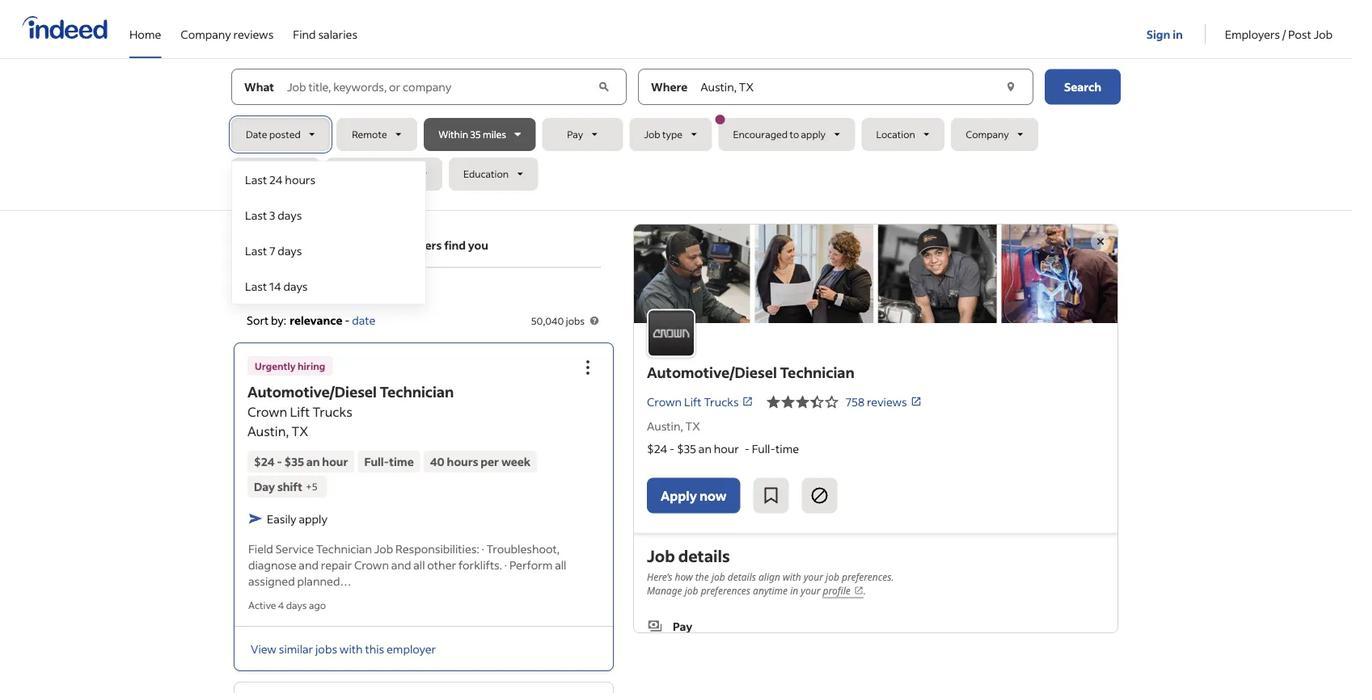 Task type: vqa. For each thing, say whether or not it's contained in the screenshot.
Edit location text box
no



Task type: describe. For each thing, give the bounding box(es) containing it.
apply now button
[[647, 478, 740, 514]]

where
[[651, 80, 688, 94]]

encouraged
[[733, 128, 788, 141]]

education button
[[449, 158, 538, 191]]

troubleshoot,
[[487, 542, 560, 556]]

encouraged to apply button
[[715, 115, 855, 151]]

week
[[501, 455, 530, 469]]

upload your resume - let employers find you
[[247, 238, 488, 253]]

$24 - $35 an hour
[[254, 455, 348, 469]]

automotive/diesel technician button
[[247, 383, 454, 401]]

easily apply
[[267, 512, 328, 526]]

$24 for $24 - $35 an hour
[[254, 455, 275, 469]]

view
[[251, 642, 277, 657]]

apply
[[661, 488, 697, 504]]

service
[[276, 542, 314, 556]]

clear image for where
[[1003, 79, 1019, 95]]

within
[[438, 128, 468, 141]]

$35 for $24 - $35 an hour - full-time
[[677, 442, 696, 457]]

1 horizontal spatial job
[[712, 571, 725, 584]]

to
[[790, 128, 799, 141]]

lift for crown lift trucks
[[684, 395, 702, 410]]

this
[[365, 642, 384, 657]]

job up 'here's'
[[647, 546, 675, 567]]

find salaries link
[[293, 0, 358, 55]]

hours inside search field
[[285, 172, 316, 187]]

1 horizontal spatial pay
[[673, 619, 693, 634]]

1 all from the left
[[413, 558, 425, 572]]

clear element for where
[[1003, 79, 1019, 95]]

salaries
[[318, 27, 358, 41]]

last for last 24 hours
[[245, 172, 267, 187]]

relevance
[[290, 313, 342, 328]]

manage
[[647, 584, 682, 598]]

remote button
[[337, 118, 417, 151]]

7
[[269, 243, 275, 258]]

1 horizontal spatial hours
[[447, 455, 478, 469]]

50,040
[[531, 315, 564, 327]]

date link
[[352, 313, 376, 328]]

repair
[[321, 558, 352, 572]]

1 horizontal spatial technician
[[380, 383, 454, 401]]

employers / post job
[[1225, 27, 1333, 41]]

in for jobs
[[267, 288, 276, 300]]

0 horizontal spatial time
[[389, 455, 414, 469]]

diagnose
[[248, 558, 296, 572]]

easily
[[267, 512, 297, 526]]

planned…
[[297, 574, 351, 589]]

home link
[[129, 0, 161, 55]]

home
[[129, 27, 161, 41]]

40 hours per week
[[430, 455, 530, 469]]

last 24 hours link
[[232, 162, 425, 197]]

not interested image
[[810, 487, 829, 506]]

company for company
[[966, 128, 1009, 141]]

day
[[254, 480, 275, 494]]

by:
[[271, 313, 286, 328]]

active 4 days ago
[[248, 600, 326, 612]]

days for 14
[[283, 279, 308, 294]]

urgently hiring
[[255, 360, 325, 372]]

- down crown lift trucks link
[[745, 442, 750, 457]]

company reviews
[[181, 27, 274, 41]]

profile link
[[823, 584, 864, 599]]

how
[[675, 571, 693, 584]]

job inside dropdown button
[[644, 128, 660, 141]]

4
[[278, 600, 284, 612]]

employers / post job link
[[1225, 0, 1333, 55]]

posted
[[269, 128, 301, 141]]

company button
[[951, 118, 1039, 151]]

date
[[246, 128, 267, 141]]

crown lift trucks
[[647, 395, 739, 410]]

hour for $24 - $35 an hour - full-time
[[714, 442, 739, 457]]

758
[[846, 395, 865, 410]]

- left let on the top left of the page
[[358, 238, 363, 253]]

apply now
[[661, 488, 727, 504]]

2 horizontal spatial job
[[826, 571, 839, 584]]

crown for crown lift trucks
[[647, 395, 682, 410]]

sign in link
[[1147, 1, 1185, 56]]

you
[[468, 238, 488, 253]]

days for 3
[[278, 208, 302, 222]]

remote
[[352, 128, 387, 141]]

days for 4
[[286, 600, 307, 612]]

upload your resume link
[[247, 237, 356, 254]]

5
[[312, 481, 317, 493]]

24
[[269, 172, 283, 187]]

Where field
[[697, 69, 1001, 105]]

type
[[662, 128, 683, 141]]

days for 7
[[278, 243, 302, 258]]

date
[[352, 313, 376, 328]]

50,040 jobs
[[531, 315, 585, 327]]

1 horizontal spatial tx
[[311, 288, 323, 300]]

1 horizontal spatial in
[[790, 584, 798, 598]]

sort by: relevance - date
[[247, 313, 376, 328]]

reviews for company reviews
[[233, 27, 274, 41]]

responsibilities:
[[396, 542, 479, 556]]

education
[[463, 168, 509, 180]]

1 horizontal spatial time
[[776, 442, 799, 457]]

preferences.
[[842, 571, 894, 584]]

job inside field service technician job responsibilities: · troubleshoot, diagnose and repair crown and all other forklifts. · perform all assigned planned…
[[374, 542, 393, 556]]

1 vertical spatial with
[[340, 642, 363, 657]]

technician inside field service technician job responsibilities: · troubleshoot, diagnose and repair crown and all other forklifts. · perform all assigned planned…
[[316, 542, 372, 556]]

miles
[[483, 128, 506, 141]]

search button
[[1045, 69, 1121, 105]]

last for last 14 days
[[245, 279, 267, 294]]

your left "profile" at the right of the page
[[801, 584, 820, 598]]

last 3 days
[[245, 208, 302, 222]]

hiring
[[298, 360, 325, 372]]

your right 7
[[288, 238, 313, 253]]

help icon image
[[588, 315, 601, 328]]

upload
[[247, 238, 286, 253]]

jobs in austin, tx
[[247, 288, 323, 300]]

what
[[244, 80, 274, 94]]

date posted
[[246, 128, 301, 141]]

ago
[[309, 600, 326, 612]]

austin, inside crown lift trucks austin, tx
[[247, 423, 289, 440]]

company for company reviews
[[181, 27, 231, 41]]

job type button
[[630, 118, 712, 151]]

employer
[[387, 642, 436, 657]]

date posted button
[[231, 118, 330, 151]]

similar
[[279, 642, 313, 657]]



Task type: locate. For each thing, give the bounding box(es) containing it.
last left 14
[[245, 279, 267, 294]]

full- up save this job image
[[752, 442, 776, 457]]

automotive/diesel down hiring
[[247, 383, 377, 401]]

What field
[[284, 69, 594, 105]]

0 horizontal spatial ·
[[482, 542, 484, 556]]

technician up 40
[[380, 383, 454, 401]]

details
[[678, 546, 730, 567], [728, 571, 756, 584]]

last left "3" on the left of page
[[245, 208, 267, 222]]

· up forklifts.
[[482, 542, 484, 556]]

35
[[470, 128, 481, 141]]

last left 7
[[245, 243, 267, 258]]

1 vertical spatial details
[[728, 571, 756, 584]]

3.4 out of 5 stars. link to 758 company reviews (opens in a new tab) image
[[766, 393, 839, 412]]

job up preferences
[[712, 571, 725, 584]]

time down 3.4 out of 5 stars. link to 758 company reviews (opens in a new tab) image
[[776, 442, 799, 457]]

1 vertical spatial reviews
[[867, 395, 907, 410]]

758 reviews link
[[846, 395, 922, 410]]

2 horizontal spatial in
[[1173, 27, 1183, 41]]

last for last 3 days
[[245, 208, 267, 222]]

0 vertical spatial automotive/diesel
[[647, 363, 777, 382]]

trucks inside crown lift trucks austin, tx
[[313, 404, 352, 420]]

anytime
[[753, 584, 788, 598]]

technician up 3.4 out of 5 stars. link to 758 company reviews (opens in a new tab) image
[[780, 363, 855, 382]]

0 horizontal spatial crown
[[247, 404, 287, 420]]

crown right repair
[[354, 558, 389, 572]]

crown lift trucks austin, tx
[[247, 404, 352, 440]]

austin, up $24 - $35 an hour
[[247, 423, 289, 440]]

0 vertical spatial technician
[[780, 363, 855, 382]]

1 horizontal spatial ·
[[505, 558, 507, 572]]

within 35 miles
[[438, 128, 506, 141]]

job
[[1314, 27, 1333, 41], [644, 128, 660, 141], [374, 542, 393, 556], [647, 546, 675, 567]]

job up "profile" at the right of the page
[[826, 571, 839, 584]]

1 horizontal spatial clear image
[[1003, 79, 1019, 95]]

14
[[269, 279, 281, 294]]

with
[[783, 571, 801, 584], [340, 642, 363, 657]]

$24 for $24 - $35 an hour - full-time
[[647, 442, 667, 457]]

preferences
[[701, 584, 751, 598]]

-
[[358, 238, 363, 253], [345, 313, 350, 328], [670, 442, 675, 457], [745, 442, 750, 457], [277, 455, 282, 469]]

last for last 7 days
[[245, 243, 267, 258]]

1 vertical spatial ·
[[505, 558, 507, 572]]

0 horizontal spatial automotive/diesel technician
[[247, 383, 454, 401]]

and down service
[[299, 558, 319, 572]]

an for $24 - $35 an hour - full-time
[[699, 442, 712, 457]]

details up the
[[678, 546, 730, 567]]

0 vertical spatial details
[[678, 546, 730, 567]]

reviews
[[233, 27, 274, 41], [867, 395, 907, 410]]

clear element up "company" popup button
[[1003, 79, 1019, 95]]

1 clear element from the left
[[596, 79, 613, 95]]

2 horizontal spatial crown
[[647, 395, 682, 410]]

profile
[[823, 584, 851, 598]]

sign in
[[1147, 27, 1183, 41]]

trucks for crown lift trucks austin, tx
[[313, 404, 352, 420]]

days right 14
[[283, 279, 308, 294]]

2 vertical spatial jobs
[[315, 642, 337, 657]]

crown lift trucks logo image
[[634, 225, 1118, 324], [647, 309, 696, 358]]

0 vertical spatial hours
[[285, 172, 316, 187]]

1 horizontal spatial hour
[[714, 442, 739, 457]]

lift up 'austin, tx'
[[684, 395, 702, 410]]

2 horizontal spatial jobs
[[566, 315, 585, 327]]

1 horizontal spatial apply
[[801, 128, 826, 141]]

sort
[[247, 313, 269, 328]]

job right post
[[1314, 27, 1333, 41]]

hours right 40
[[447, 455, 478, 469]]

clear image up the pay dropdown button
[[596, 79, 613, 95]]

within 35 miles button
[[424, 118, 536, 151]]

here's
[[647, 571, 672, 584]]

other
[[427, 558, 456, 572]]

0 vertical spatial company
[[181, 27, 231, 41]]

sign
[[1147, 27, 1171, 41]]

job down how
[[685, 584, 698, 598]]

1 horizontal spatial $35
[[677, 442, 696, 457]]

tx up $24 - $35 an hour
[[291, 423, 308, 440]]

2 clear image from the left
[[1003, 79, 1019, 95]]

0 vertical spatial pay
[[567, 128, 583, 141]]

last left 24
[[245, 172, 267, 187]]

with left this
[[340, 642, 363, 657]]

job left type
[[644, 128, 660, 141]]

1 horizontal spatial with
[[783, 571, 801, 584]]

all left other
[[413, 558, 425, 572]]

3 last from the top
[[245, 243, 267, 258]]

find
[[293, 27, 316, 41]]

per
[[481, 455, 499, 469]]

time
[[776, 442, 799, 457], [389, 455, 414, 469]]

hours right 24
[[285, 172, 316, 187]]

- down 'austin, tx'
[[670, 442, 675, 457]]

job left responsibilities:
[[374, 542, 393, 556]]

search
[[1064, 80, 1102, 94]]

full-
[[752, 442, 776, 457], [364, 455, 389, 469]]

automotive/diesel up crown lift trucks link
[[647, 363, 777, 382]]

in right anytime
[[790, 584, 798, 598]]

clear image
[[596, 79, 613, 95], [1003, 79, 1019, 95]]

0 horizontal spatial pay
[[567, 128, 583, 141]]

pay down manage
[[673, 619, 693, 634]]

in up by:
[[267, 288, 276, 300]]

0 horizontal spatial and
[[299, 558, 319, 572]]

crown up 'austin, tx'
[[647, 395, 682, 410]]

align
[[759, 571, 780, 584]]

0 horizontal spatial tx
[[291, 423, 308, 440]]

0 horizontal spatial company
[[181, 27, 231, 41]]

apply inside the encouraged to apply popup button
[[801, 128, 826, 141]]

company inside popup button
[[966, 128, 1009, 141]]

hours
[[285, 172, 316, 187], [447, 455, 478, 469]]

1 vertical spatial apply
[[299, 512, 328, 526]]

758 reviews
[[846, 395, 907, 410]]

clear element
[[596, 79, 613, 95], [1003, 79, 1019, 95]]

1 horizontal spatial trucks
[[704, 395, 739, 410]]

day shift + 5
[[254, 480, 317, 494]]

0 horizontal spatial in
[[267, 288, 276, 300]]

location
[[876, 128, 915, 141]]

manage job preferences anytime in your
[[647, 584, 823, 598]]

- up day shift + 5
[[277, 455, 282, 469]]

jobs right similar
[[315, 642, 337, 657]]

0 horizontal spatial an
[[306, 455, 320, 469]]

company
[[181, 27, 231, 41], [966, 128, 1009, 141]]

2 vertical spatial in
[[790, 584, 798, 598]]

automotive/diesel
[[647, 363, 777, 382], [247, 383, 377, 401]]

1 horizontal spatial full-
[[752, 442, 776, 457]]

technician up repair
[[316, 542, 372, 556]]

0 horizontal spatial automotive/diesel
[[247, 383, 377, 401]]

$35 down 'austin, tx'
[[677, 442, 696, 457]]

0 horizontal spatial clear element
[[596, 79, 613, 95]]

1 horizontal spatial lift
[[684, 395, 702, 410]]

automotive/diesel technician
[[647, 363, 855, 382], [247, 383, 454, 401]]

tx up relevance
[[311, 288, 323, 300]]

.
[[864, 584, 866, 598]]

view similar jobs with this employer
[[251, 642, 436, 657]]

perform
[[509, 558, 553, 572]]

lift inside crown lift trucks austin, tx
[[290, 404, 310, 420]]

forklifts.
[[459, 558, 502, 572]]

0 horizontal spatial with
[[340, 642, 363, 657]]

all right perform
[[555, 558, 567, 572]]

2 all from the left
[[555, 558, 567, 572]]

in
[[1173, 27, 1183, 41], [267, 288, 276, 300], [790, 584, 798, 598]]

assigned
[[248, 574, 295, 589]]

None search field
[[231, 69, 1121, 305]]

0 horizontal spatial apply
[[299, 512, 328, 526]]

full- left 40
[[364, 455, 389, 469]]

apply right to
[[801, 128, 826, 141]]

0 vertical spatial in
[[1173, 27, 1183, 41]]

0 vertical spatial ·
[[482, 542, 484, 556]]

last
[[245, 172, 267, 187], [245, 208, 267, 222], [245, 243, 267, 258], [245, 279, 267, 294]]

0 horizontal spatial all
[[413, 558, 425, 572]]

crown lift trucks link
[[647, 394, 753, 411]]

1 last from the top
[[245, 172, 267, 187]]

field service technician job responsibilities: · troubleshoot, diagnose and repair crown and all other forklifts. · perform all assigned planned…
[[248, 542, 567, 589]]

· down troubleshoot,
[[505, 558, 507, 572]]

and down responsibilities:
[[391, 558, 411, 572]]

hour up now
[[714, 442, 739, 457]]

clear image for what
[[596, 79, 613, 95]]

0 horizontal spatial job
[[685, 584, 698, 598]]

0 horizontal spatial reviews
[[233, 27, 274, 41]]

1 vertical spatial automotive/diesel
[[247, 383, 377, 401]]

0 horizontal spatial trucks
[[313, 404, 352, 420]]

your
[[288, 238, 313, 253], [804, 571, 823, 584], [801, 584, 820, 598]]

$24 down 'austin, tx'
[[647, 442, 667, 457]]

employers
[[1225, 27, 1280, 41]]

1 clear image from the left
[[596, 79, 613, 95]]

0 vertical spatial with
[[783, 571, 801, 584]]

$35 for $24 - $35 an hour
[[284, 455, 304, 469]]

clear image up "company" popup button
[[1003, 79, 1019, 95]]

an down 'austin, tx'
[[699, 442, 712, 457]]

0 horizontal spatial hour
[[322, 455, 348, 469]]

last 7 days
[[245, 243, 302, 258]]

austin, down 'crown lift trucks'
[[647, 419, 683, 434]]

$35
[[677, 442, 696, 457], [284, 455, 304, 469]]

jobs left help icon
[[566, 315, 585, 327]]

- left date link
[[345, 313, 350, 328]]

crown for crown lift trucks austin, tx
[[247, 404, 287, 420]]

austin, tx
[[647, 419, 700, 434]]

your up "profile" at the right of the page
[[804, 571, 823, 584]]

1 vertical spatial hours
[[447, 455, 478, 469]]

tx inside crown lift trucks austin, tx
[[291, 423, 308, 440]]

1 horizontal spatial an
[[699, 442, 712, 457]]

company reviews link
[[181, 0, 274, 55]]

·
[[482, 542, 484, 556], [505, 558, 507, 572]]

0 vertical spatial automotive/diesel technician
[[647, 363, 855, 382]]

automotive/diesel technician down hiring
[[247, 383, 454, 401]]

menu containing last 24 hours
[[231, 161, 426, 305]]

2 vertical spatial technician
[[316, 542, 372, 556]]

lift down urgently hiring at the bottom of the page
[[290, 404, 310, 420]]

/
[[1283, 27, 1286, 41]]

0 horizontal spatial clear image
[[596, 79, 613, 95]]

reviews left find
[[233, 27, 274, 41]]

trucks for crown lift trucks
[[704, 395, 739, 410]]

field
[[248, 542, 273, 556]]

days right 7
[[278, 243, 302, 258]]

pay inside dropdown button
[[567, 128, 583, 141]]

menu inside search field
[[231, 161, 426, 305]]

find
[[444, 238, 466, 253]]

0 horizontal spatial technician
[[316, 542, 372, 556]]

time left 40
[[389, 455, 414, 469]]

1 horizontal spatial reviews
[[867, 395, 907, 410]]

1 and from the left
[[299, 558, 319, 572]]

last 14 days
[[245, 279, 308, 294]]

job details
[[647, 546, 730, 567]]

2 clear element from the left
[[1003, 79, 1019, 95]]

1 horizontal spatial all
[[555, 558, 567, 572]]

40
[[430, 455, 445, 469]]

hour for $24 - $35 an hour
[[322, 455, 348, 469]]

2 last from the top
[[245, 208, 267, 222]]

trucks up $24 - $35 an hour - full-time
[[704, 395, 739, 410]]

1 horizontal spatial and
[[391, 558, 411, 572]]

the
[[695, 571, 709, 584]]

in for sign
[[1173, 27, 1183, 41]]

menu
[[231, 161, 426, 305]]

job actions menu is collapsed image
[[578, 358, 598, 378]]

an for $24 - $35 an hour
[[306, 455, 320, 469]]

0 horizontal spatial $35
[[284, 455, 304, 469]]

trucks down automotive/diesel technician button
[[313, 404, 352, 420]]

urgently
[[255, 360, 296, 372]]

save this job image
[[761, 487, 781, 506]]

0 vertical spatial apply
[[801, 128, 826, 141]]

0 horizontal spatial $24
[[254, 455, 275, 469]]

view similar jobs with this employer link
[[251, 642, 436, 657]]

0 vertical spatial jobs
[[247, 288, 265, 300]]

apply
[[801, 128, 826, 141], [299, 512, 328, 526]]

in right sign
[[1173, 27, 1183, 41]]

1 horizontal spatial automotive/diesel
[[647, 363, 777, 382]]

1 horizontal spatial company
[[966, 128, 1009, 141]]

job type
[[644, 128, 683, 141]]

reviews right 758
[[867, 395, 907, 410]]

reviews for 758 reviews
[[867, 395, 907, 410]]

post
[[1288, 27, 1312, 41]]

crown inside field service technician job responsibilities: · troubleshoot, diagnose and repair crown and all other forklifts. · perform all assigned planned…
[[354, 558, 389, 572]]

in inside sign in link
[[1173, 27, 1183, 41]]

clear element up the pay dropdown button
[[596, 79, 613, 95]]

none search field containing what
[[231, 69, 1121, 305]]

an up the 5
[[306, 455, 320, 469]]

$24 up day
[[254, 455, 275, 469]]

2 horizontal spatial tx
[[685, 419, 700, 434]]

pay right miles
[[567, 128, 583, 141]]

crown inside crown lift trucks austin, tx
[[247, 404, 287, 420]]

lift
[[684, 395, 702, 410], [290, 404, 310, 420]]

0 horizontal spatial hours
[[285, 172, 316, 187]]

2 and from the left
[[391, 558, 411, 572]]

active
[[248, 600, 276, 612]]

1 horizontal spatial crown
[[354, 558, 389, 572]]

trucks
[[704, 395, 739, 410], [313, 404, 352, 420]]

1 vertical spatial jobs
[[566, 315, 585, 327]]

0 horizontal spatial full-
[[364, 455, 389, 469]]

0 horizontal spatial lift
[[290, 404, 310, 420]]

automotive/diesel technician up crown lift trucks link
[[647, 363, 855, 382]]

4 last from the top
[[245, 279, 267, 294]]

1 vertical spatial technician
[[380, 383, 454, 401]]

tx down 'crown lift trucks'
[[685, 419, 700, 434]]

clear element for what
[[596, 79, 613, 95]]

1 horizontal spatial automotive/diesel technician
[[647, 363, 855, 382]]

$35 up shift
[[284, 455, 304, 469]]

crown down urgently in the bottom left of the page
[[247, 404, 287, 420]]

details up manage job preferences anytime in your
[[728, 571, 756, 584]]

crown inside crown lift trucks link
[[647, 395, 682, 410]]

1 horizontal spatial clear element
[[1003, 79, 1019, 95]]

austin, up by:
[[278, 288, 309, 300]]

location button
[[862, 118, 945, 151]]

1 vertical spatial pay
[[673, 619, 693, 634]]

1 vertical spatial in
[[267, 288, 276, 300]]

days right "3" on the left of page
[[278, 208, 302, 222]]

1 vertical spatial company
[[966, 128, 1009, 141]]

close job details image
[[1091, 232, 1110, 252]]

2 horizontal spatial technician
[[780, 363, 855, 382]]

1 horizontal spatial $24
[[647, 442, 667, 457]]

lift for crown lift trucks austin, tx
[[290, 404, 310, 420]]

find salaries
[[293, 27, 358, 41]]

hour down crown lift trucks austin, tx
[[322, 455, 348, 469]]

days right 4
[[286, 600, 307, 612]]

1 vertical spatial automotive/diesel technician
[[247, 383, 454, 401]]

0 vertical spatial reviews
[[233, 27, 274, 41]]

0 horizontal spatial jobs
[[247, 288, 265, 300]]

1 horizontal spatial jobs
[[315, 642, 337, 657]]

apply right easily
[[299, 512, 328, 526]]

jobs left 14
[[247, 288, 265, 300]]

with right 'align'
[[783, 571, 801, 584]]



